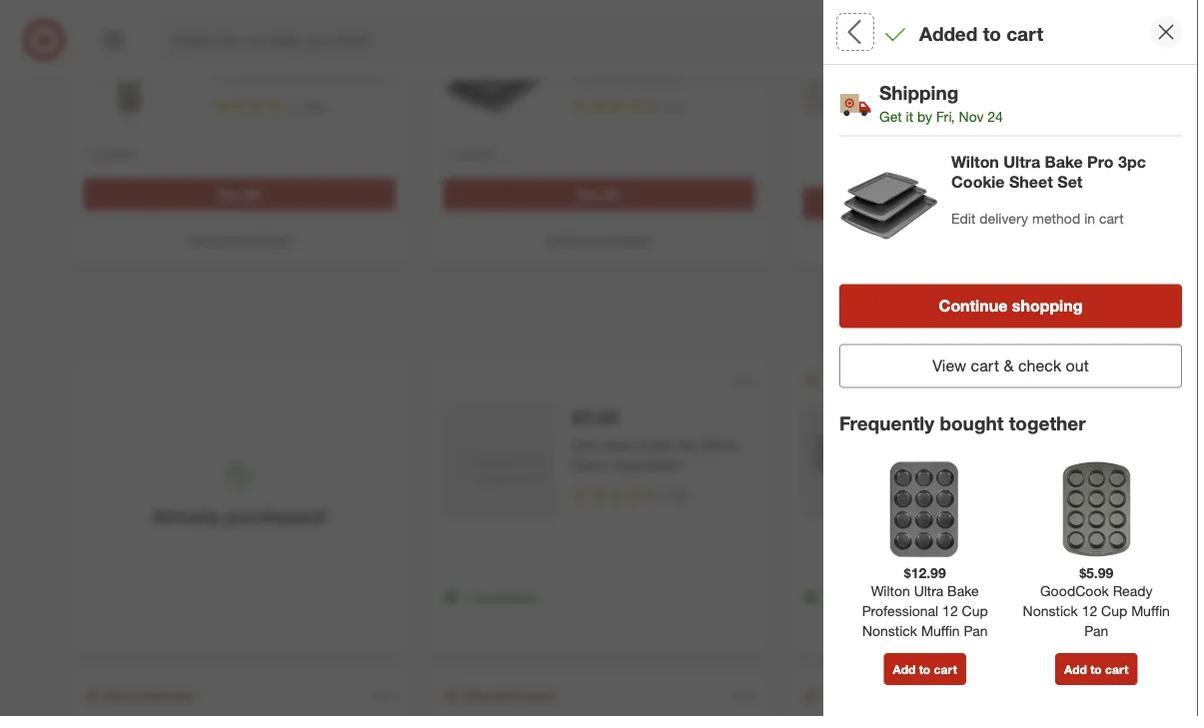 Task type: describe. For each thing, give the bounding box(es) containing it.
get it by wed, nov 22 free shipping with $35 orders - exclusions apply.
[[839, 354, 1062, 419]]

wilton inside buy an item dialog
[[959, 82, 1007, 102]]

231
[[664, 100, 684, 115]]

hand
[[599, 436, 633, 454]]

shipping get it by fri, nov 24
[[879, 81, 1003, 125]]

wilton ultra bake pro 3pc cookie sheet set for $19.99
[[959, 82, 1154, 125]]

conair turbo extremesteam handheld garment steamer image
[[83, 15, 196, 128]]

garment
[[277, 68, 332, 85]]

ship
[[839, 323, 873, 342]]

$19.99 for $19.99
[[959, 156, 1007, 175]]

sheet for $19.99
[[1017, 105, 1061, 125]]

buy an item
[[839, 18, 969, 46]]

it inside get it by wed, nov 22 free shipping with $35 orders - exclusions apply.
[[870, 354, 878, 373]]

$35
[[975, 376, 1001, 396]]

$3.00
[[572, 406, 618, 429]]

nonstick inside $5.99 goodcook ready nonstick 12 cup muffin pan
[[1023, 602, 1078, 620]]

- inside $3.00 2pk hand towel set white - room essentials™
[[741, 436, 746, 454]]

continue shopping button
[[839, 284, 1182, 328]]

add to cart button for nonstick
[[884, 653, 966, 685]]

set up method
[[1058, 172, 1083, 192]]

$19.99 wilton ultra bake pro 3pc cookie sheet set
[[572, 17, 733, 85]]

edit for edit delivery method in cart
[[951, 209, 976, 227]]

needed for $59.99
[[93, 146, 134, 161]]

$5.99
[[1079, 564, 1114, 581]]

edit delivery method in cart
[[951, 209, 1124, 227]]

towel
[[637, 436, 672, 454]]

most wanted
[[87, 14, 157, 29]]

dialog containing added to cart
[[823, 0, 1198, 717]]

2pk
[[572, 436, 595, 454]]

pro for $19.99
[[1095, 82, 1122, 102]]

ultra inside the $19.99 wilton ultra bake pro 3pc cookie sheet set
[[615, 48, 645, 65]]

bake up method
[[1045, 152, 1083, 172]]

continue shopping
[[939, 296, 1083, 316]]

frequently bought together
[[839, 412, 1086, 435]]

1 needed for $19.99
[[443, 146, 494, 161]]

wed, inside get it by wed, nov 22 free shipping with $35 orders - exclusions apply.
[[904, 354, 940, 373]]

mark for $59.99
[[188, 231, 215, 246]]

3pc for edit delivery method in cart
[[1118, 152, 1146, 172]]

pickup button
[[839, 197, 948, 305]]

nov for shipping
[[959, 108, 984, 125]]

pro for edit delivery method in cart
[[1087, 152, 1114, 172]]

buy for buy gift button for $59.99
[[217, 187, 239, 202]]

buy for the right buy gift button
[[937, 196, 959, 211]]

3pc inside the $19.99 wilton ultra bake pro 3pc cookie sheet set
[[709, 48, 733, 65]]

ultra inside $12.99 wilton ultra bake professional 12 cup nonstick muffin pan
[[914, 582, 944, 600]]

cup inside $5.99 goodcook ready nonstick 12 cup muffin pan
[[1101, 602, 1128, 620]]

wanted
[[118, 14, 157, 29]]

12 inside $12.99 wilton ultra bake professional 12 cup nonstick muffin pan
[[942, 602, 958, 620]]

add to cart for nonstick
[[893, 662, 957, 677]]

view cart & check out link
[[839, 344, 1182, 388]]

white
[[701, 436, 737, 454]]

pickup get it by wed, nov 22
[[853, 237, 1162, 291]]

together
[[1009, 412, 1086, 435]]

location
[[983, 324, 1033, 342]]

already purchased!
[[152, 505, 327, 528]]

cup inside $12.99 wilton ultra bake professional 12 cup nonstick muffin pan
[[962, 602, 988, 620]]

continue
[[939, 296, 1008, 316]]

get for pickup
[[1086, 259, 1106, 274]]

exclusions apply. link
[[839, 399, 963, 419]]

steamer
[[336, 68, 388, 85]]

mark as purchased for $19.99
[[547, 231, 651, 246]]

edit location button
[[954, 322, 1034, 344]]

to inside buy an item dialog
[[878, 323, 893, 342]]

conair
[[212, 48, 254, 65]]

$5.00 - $500 gift cards
[[966, 27, 1072, 75]]

cookie for $19.99
[[959, 105, 1013, 125]]

3 link
[[1134, 18, 1178, 62]]

nonstick inside $12.99 wilton ultra bake professional 12 cup nonstick muffin pan
[[862, 622, 917, 640]]

as for $59.99
[[218, 231, 231, 246]]

washcloth
[[1045, 436, 1110, 454]]

it for shipping
[[906, 108, 914, 125]]

antimicrobial
[[959, 436, 1041, 454]]

- inside $5.00 8pc antimicrobial washcloth set gray - room essentials™
[[990, 456, 996, 474]]

gray
[[957, 456, 986, 474]]

to up gift
[[983, 22, 1001, 45]]

add to cart button for pan
[[1055, 653, 1138, 685]]

cart down $5.99 goodcook ready nonstick 12 cup muffin pan
[[1105, 662, 1129, 677]]

buy for $19.99 buy gift button
[[577, 187, 599, 202]]

pan inside $12.99 wilton ultra bake professional 12 cup nonstick muffin pan
[[964, 622, 988, 640]]

gift for $19.99
[[602, 187, 621, 202]]

in
[[1084, 209, 1095, 227]]

as for $19.99
[[578, 231, 590, 246]]

cart down $12.99 wilton ultra bake professional 12 cup nonstick muffin pan
[[934, 662, 957, 677]]

item
[[921, 18, 969, 46]]

$5.00 for -
[[966, 27, 1013, 50]]

goodcook
[[1040, 582, 1109, 600]]

gift cards image
[[803, 25, 912, 134]]

search button
[[931, 18, 979, 66]]

3
[[1164, 20, 1170, 33]]

$3.00 2pk hand towel set white - room essentials™
[[572, 406, 746, 474]]

$5.99 goodcook ready nonstick 12 cup muffin pan
[[1023, 564, 1170, 640]]

22 inside pickup get it by wed, nov 22
[[1111, 276, 1124, 291]]

$12.99
[[904, 564, 946, 581]]

buy gift button for $19.99
[[443, 178, 755, 210]]

836
[[304, 100, 324, 115]]

add for nonstick
[[893, 662, 916, 677]]

an
[[888, 18, 915, 46]]

fri,
[[936, 108, 955, 125]]

ship to 93101
[[839, 323, 942, 342]]

pickup
[[853, 237, 905, 256]]

$59.99
[[212, 17, 269, 40]]

gift
[[990, 58, 1013, 75]]

edit location
[[955, 324, 1033, 342]]

by inside get it by wed, nov 22 free shipping with $35 orders - exclusions apply.
[[883, 354, 900, 373]]

buy an item dialog
[[823, 0, 1198, 717]]

sheet inside the $19.99 wilton ultra bake pro 3pc cookie sheet set
[[620, 68, 657, 85]]

goodcook ready nonstick 12 cup muffin pan image
[[1047, 460, 1146, 560]]

wilton ultra bake pro 3pc cookie sheet set image for $19.99
[[443, 15, 556, 128]]

$12.99 wilton ultra bake professional 12 cup nonstick muffin pan
[[862, 564, 988, 640]]

buy gift for $19.99
[[577, 187, 621, 202]]

shopping
[[1012, 296, 1083, 316]]

1 purchased for $5.00
[[826, 590, 896, 605]]

$5.00 for 8pc
[[932, 406, 978, 429]]

already
[[152, 505, 220, 528]]

turbo
[[257, 48, 293, 65]]

added to cart
[[919, 22, 1044, 45]]

93101
[[897, 323, 942, 342]]

ready
[[1113, 582, 1153, 600]]



Task type: vqa. For each thing, say whether or not it's contained in the screenshot.
Kellogg's within KELLOGG'S RAISIN BRAN MAPLE - 22.1OZ
no



Task type: locate. For each thing, give the bounding box(es) containing it.
2 room from the left
[[1000, 456, 1037, 474]]

0 horizontal spatial cup
[[962, 602, 988, 620]]

1 horizontal spatial mark as purchased link
[[546, 229, 652, 249]]

it for pickup
[[1109, 259, 1115, 274]]

2 pan from the left
[[1084, 622, 1109, 640]]

sheet up edit delivery method in cart
[[1009, 172, 1053, 192]]

1 horizontal spatial needed
[[453, 146, 494, 161]]

1 horizontal spatial muffin
[[1131, 602, 1170, 620]]

it down edit delivery method in cart
[[1109, 259, 1115, 274]]

&
[[1004, 356, 1014, 376]]

cup
[[962, 602, 988, 620], [1101, 602, 1128, 620]]

pro inside buy an item dialog
[[1095, 82, 1122, 102]]

essentials™ down washcloth
[[1041, 456, 1112, 474]]

2 vertical spatial get
[[839, 354, 865, 373]]

muffin inside $5.99 goodcook ready nonstick 12 cup muffin pan
[[1131, 602, 1170, 620]]

cart up $35
[[971, 356, 999, 376]]

2 horizontal spatial buy gift button
[[803, 187, 1115, 219]]

mark as purchased for $59.99
[[188, 231, 291, 246]]

set inside $3.00 2pk hand towel set white - room essentials™
[[676, 436, 697, 454]]

8pc
[[932, 436, 956, 454]]

view cart & check out
[[933, 356, 1089, 376]]

2 mark from the left
[[547, 231, 575, 246]]

1 horizontal spatial add
[[1064, 662, 1087, 677]]

needed for $19.99
[[453, 146, 494, 161]]

0 horizontal spatial gift
[[243, 187, 261, 202]]

set right towel on the bottom right of page
[[676, 436, 697, 454]]

1 vertical spatial cookie
[[959, 105, 1013, 125]]

buy gift button
[[83, 178, 395, 210], [443, 178, 755, 210], [803, 187, 1115, 219]]

sheet down what can we help you find? suggestions appear below search field
[[620, 68, 657, 85]]

2 12 from the left
[[1082, 602, 1097, 620]]

$59.99 conair turbo extremesteam handheld garment steamer
[[212, 17, 389, 85]]

to right ship
[[878, 323, 893, 342]]

0 horizontal spatial mark
[[188, 231, 215, 246]]

0 vertical spatial it
[[906, 108, 914, 125]]

1 horizontal spatial 22
[[1111, 276, 1124, 291]]

0 vertical spatial nov
[[959, 108, 984, 125]]

nov inside "shipping get it by fri, nov 24"
[[959, 108, 984, 125]]

cookie for edit delivery method in cart
[[951, 172, 1005, 192]]

1 pan from the left
[[964, 622, 988, 640]]

1 add to cart from the left
[[893, 662, 957, 677]]

set
[[661, 68, 682, 85], [1066, 105, 1091, 125], [1058, 172, 1083, 192], [676, 436, 697, 454], [932, 456, 953, 474]]

delivery
[[980, 209, 1028, 227]]

search
[[931, 32, 979, 52]]

2 add to cart button from the left
[[1055, 653, 1138, 685]]

1 purchased for $3.00
[[466, 590, 537, 605]]

0 horizontal spatial as
[[218, 231, 231, 246]]

2 needed from the left
[[453, 146, 494, 161]]

0 horizontal spatial mark as purchased link
[[187, 229, 292, 249]]

get inside pickup get it by wed, nov 22
[[1086, 259, 1106, 274]]

most
[[87, 14, 114, 29]]

$5.00 up 8pc
[[932, 406, 978, 429]]

0 vertical spatial wed,
[[1135, 259, 1162, 274]]

0 vertical spatial sheet
[[620, 68, 657, 85]]

cup right professional
[[962, 602, 988, 620]]

buy gift
[[217, 187, 261, 202], [577, 187, 621, 202], [937, 196, 981, 211]]

1
[[83, 146, 90, 161], [443, 146, 450, 161], [466, 590, 473, 605], [826, 590, 833, 605]]

22
[[1111, 276, 1124, 291], [977, 354, 995, 373]]

2 vertical spatial by
[[883, 354, 900, 373]]

1 vertical spatial sheet
[[1017, 105, 1061, 125]]

buy inside dialog
[[839, 18, 881, 46]]

method
[[1032, 209, 1081, 227]]

gift for $59.99
[[243, 187, 261, 202]]

cup down ready
[[1101, 602, 1128, 620]]

wed,
[[1135, 259, 1162, 274], [904, 354, 940, 373]]

buy gift button for $59.99
[[83, 178, 395, 210]]

wilton ultra bake professional 12 cup nonstick muffin pan image
[[875, 460, 975, 560]]

- inside the $5.00 - $500 gift cards
[[1018, 27, 1026, 50]]

$5.00 inside $5.00 8pc antimicrobial washcloth set gray - room essentials™
[[932, 406, 978, 429]]

2pk hand towel set white - room essentials™ image
[[443, 404, 556, 517]]

2 add from the left
[[1064, 662, 1087, 677]]

room for $3.00
[[572, 456, 610, 474]]

professional
[[862, 602, 939, 620]]

nov for pickup
[[1086, 276, 1108, 291]]

shipping
[[876, 376, 937, 396]]

add down professional
[[893, 662, 916, 677]]

1 horizontal spatial 1 needed
[[443, 146, 494, 161]]

mark as purchased
[[188, 231, 291, 246], [547, 231, 651, 246]]

1 horizontal spatial 12
[[1082, 602, 1097, 620]]

out
[[1066, 356, 1089, 376]]

$19.99
[[572, 17, 629, 40], [959, 156, 1007, 175]]

ultra inside buy an item dialog
[[1012, 82, 1048, 102]]

1 horizontal spatial nonstick
[[1023, 602, 1078, 620]]

room
[[572, 456, 610, 474], [1000, 456, 1037, 474]]

edit inside button
[[955, 324, 979, 342]]

1481
[[664, 489, 691, 504]]

by up shipping
[[883, 354, 900, 373]]

set inside the $19.99 wilton ultra bake pro 3pc cookie sheet set
[[661, 68, 682, 85]]

$5.00
[[966, 27, 1013, 50], [932, 406, 978, 429]]

room down the 2pk
[[572, 456, 610, 474]]

needed
[[93, 146, 134, 161], [453, 146, 494, 161]]

orders
[[1005, 376, 1051, 396]]

0 vertical spatial wilton ultra bake pro 3pc cookie sheet set
[[959, 82, 1154, 125]]

2 vertical spatial nov
[[945, 354, 973, 373]]

mark as purchased link for $19.99
[[546, 229, 652, 249]]

0 horizontal spatial get
[[839, 354, 865, 373]]

0 horizontal spatial mark as purchased
[[188, 231, 291, 246]]

1 essentials™ from the left
[[613, 456, 684, 474]]

1 vertical spatial it
[[1109, 259, 1115, 274]]

wilton ultra bake pro 3pc cookie sheet set image for wilton ultra bake pro 3pc cookie sheet set
[[839, 81, 939, 181]]

1 horizontal spatial it
[[906, 108, 914, 125]]

0 horizontal spatial add to cart
[[893, 662, 957, 677]]

2 horizontal spatial get
[[1086, 259, 1106, 274]]

0 horizontal spatial 1 purchased
[[466, 590, 537, 605]]

get it by wed, nov 22 button
[[1073, 197, 1182, 305]]

purchased!
[[226, 505, 327, 528]]

1 as from the left
[[218, 231, 231, 246]]

3pc
[[709, 48, 733, 65], [1126, 82, 1154, 102], [1118, 152, 1146, 172]]

1 mark from the left
[[188, 231, 215, 246]]

1 vertical spatial 22
[[977, 354, 995, 373]]

edit for edit location
[[955, 324, 979, 342]]

essentials™ down towel on the bottom right of page
[[613, 456, 684, 474]]

get for shipping
[[879, 108, 902, 125]]

- inside get it by wed, nov 22 free shipping with $35 orders - exclusions apply.
[[1056, 376, 1062, 396]]

essentials™
[[613, 456, 684, 474], [1041, 456, 1112, 474]]

0 vertical spatial $19.99
[[572, 17, 629, 40]]

- right "white"
[[741, 436, 746, 454]]

nonstick down goodcook
[[1023, 602, 1078, 620]]

0 horizontal spatial add
[[893, 662, 916, 677]]

by
[[917, 108, 932, 125], [1119, 259, 1132, 274], [883, 354, 900, 373]]

1 1 purchased from the left
[[466, 590, 537, 605]]

$5.00 inside the $5.00 - $500 gift cards
[[966, 27, 1013, 50]]

1 horizontal spatial 1 purchased
[[826, 590, 896, 605]]

shipping
[[879, 81, 959, 104]]

2 horizontal spatial gift
[[962, 196, 981, 211]]

essentials™ for $3.00
[[613, 456, 684, 474]]

0 horizontal spatial $19.99
[[572, 17, 629, 40]]

$5.00 up gift
[[966, 27, 1013, 50]]

0 vertical spatial 3pc
[[709, 48, 733, 65]]

by left the "fri," in the top right of the page
[[917, 108, 932, 125]]

2 add to cart from the left
[[1064, 662, 1129, 677]]

cookie down what can we help you find? suggestions appear below search field
[[572, 68, 616, 85]]

extremesteam
[[296, 48, 389, 65]]

cart
[[1006, 22, 1044, 45], [1099, 209, 1124, 227], [971, 356, 999, 376], [934, 662, 957, 677], [1105, 662, 1129, 677]]

sheet for edit delivery method in cart
[[1009, 172, 1053, 192]]

1 vertical spatial by
[[1119, 259, 1132, 274]]

bake inside buy an item dialog
[[1053, 82, 1091, 102]]

sheet right 24
[[1017, 105, 1061, 125]]

exclusions
[[839, 399, 916, 419]]

0 vertical spatial cookie
[[572, 68, 616, 85]]

12 down goodcook
[[1082, 602, 1097, 620]]

2 mark as purchased link from the left
[[546, 229, 652, 249]]

added
[[919, 22, 978, 45]]

add
[[893, 662, 916, 677], [1064, 662, 1087, 677]]

1 vertical spatial $19.99
[[959, 156, 1007, 175]]

2 1 purchased from the left
[[826, 590, 896, 605]]

get up free
[[839, 354, 865, 373]]

frequently
[[839, 412, 934, 435]]

0 horizontal spatial 22
[[977, 354, 995, 373]]

mark
[[188, 231, 215, 246], [547, 231, 575, 246]]

0 horizontal spatial muffin
[[921, 622, 960, 640]]

view
[[933, 356, 966, 376]]

nov left 24
[[959, 108, 984, 125]]

1 add to cart button from the left
[[884, 653, 966, 685]]

get down in
[[1086, 259, 1106, 274]]

wilton ultra bake pro 3pc cookie sheet set image inside buy an item dialog
[[839, 81, 939, 181]]

0 vertical spatial nonstick
[[1023, 602, 1078, 620]]

8pc antimicrobial washcloth set gray - room essentials™ image
[[803, 404, 916, 517]]

bake inside $12.99 wilton ultra bake professional 12 cup nonstick muffin pan
[[947, 582, 979, 600]]

1 vertical spatial wed,
[[904, 354, 940, 373]]

1 horizontal spatial wed,
[[1135, 259, 1162, 274]]

add to cart button down $5.99 goodcook ready nonstick 12 cup muffin pan
[[1055, 653, 1138, 685]]

0 horizontal spatial buy gift button
[[83, 178, 395, 210]]

0 vertical spatial get
[[879, 108, 902, 125]]

$19.99 inside buy an item dialog
[[959, 156, 1007, 175]]

wilton inside the $19.99 wilton ultra bake pro 3pc cookie sheet set
[[572, 48, 611, 65]]

1 horizontal spatial mark
[[547, 231, 575, 246]]

bake down $500
[[1053, 82, 1091, 102]]

add to cart button down professional
[[884, 653, 966, 685]]

buy gift for $59.99
[[217, 187, 261, 202]]

1 vertical spatial muffin
[[921, 622, 960, 640]]

1 horizontal spatial room
[[1000, 456, 1037, 474]]

1 horizontal spatial add to cart button
[[1055, 653, 1138, 685]]

1 12 from the left
[[942, 602, 958, 620]]

0 vertical spatial muffin
[[1131, 602, 1170, 620]]

2 cup from the left
[[1101, 602, 1128, 620]]

bake up 231
[[648, 48, 680, 65]]

1 needed from the left
[[93, 146, 134, 161]]

cart inside view cart & check out link
[[971, 356, 999, 376]]

add to cart for pan
[[1064, 662, 1129, 677]]

cards
[[1017, 58, 1052, 75]]

set down $500
[[1066, 105, 1091, 125]]

add to cart down $5.99 goodcook ready nonstick 12 cup muffin pan
[[1064, 662, 1129, 677]]

cookie
[[572, 68, 616, 85], [959, 105, 1013, 125], [951, 172, 1005, 192]]

1 cup from the left
[[962, 602, 988, 620]]

as
[[218, 231, 231, 246], [578, 231, 590, 246]]

0 horizontal spatial 1 needed
[[83, 146, 134, 161]]

1 horizontal spatial cup
[[1101, 602, 1128, 620]]

1 vertical spatial $5.00
[[932, 406, 978, 429]]

it up free
[[870, 354, 878, 373]]

wilton ultra bake pro 3pc cookie sheet set down the cards
[[959, 82, 1154, 125]]

room for $5.00
[[1000, 456, 1037, 474]]

nonstick down professional
[[862, 622, 917, 640]]

1 mark as purchased from the left
[[188, 231, 291, 246]]

2 vertical spatial it
[[870, 354, 878, 373]]

1 horizontal spatial pan
[[1084, 622, 1109, 640]]

check
[[1018, 356, 1061, 376]]

set up 231
[[661, 68, 682, 85]]

nov
[[959, 108, 984, 125], [1086, 276, 1108, 291], [945, 354, 973, 373]]

2 vertical spatial 3pc
[[1118, 152, 1146, 172]]

0 horizontal spatial nonstick
[[862, 622, 917, 640]]

1 horizontal spatial add to cart
[[1064, 662, 1129, 677]]

add down $5.99 goodcook ready nonstick 12 cup muffin pan
[[1064, 662, 1087, 677]]

pro inside the $19.99 wilton ultra bake pro 3pc cookie sheet set
[[684, 48, 705, 65]]

1 horizontal spatial buy gift button
[[443, 178, 755, 210]]

1 horizontal spatial gift
[[602, 187, 621, 202]]

wilton ultra bake pro 3pc cookie sheet set image
[[443, 15, 556, 128], [839, 81, 939, 181], [839, 152, 939, 252]]

0 horizontal spatial room
[[572, 456, 610, 474]]

add for pan
[[1064, 662, 1087, 677]]

cookie inside the $19.99 wilton ultra bake pro 3pc cookie sheet set
[[572, 68, 616, 85]]

ultra
[[615, 48, 645, 65], [1012, 82, 1048, 102], [1004, 152, 1040, 172], [914, 582, 944, 600]]

gift
[[243, 187, 261, 202], [602, 187, 621, 202], [962, 196, 981, 211]]

pan
[[964, 622, 988, 640], [1084, 622, 1109, 640]]

nov down in
[[1086, 276, 1108, 291]]

muffin down ready
[[1131, 602, 1170, 620]]

nov inside get it by wed, nov 22 free shipping with $35 orders - exclusions apply.
[[945, 354, 973, 373]]

to down $5.99 goodcook ready nonstick 12 cup muffin pan
[[1090, 662, 1102, 677]]

0 vertical spatial by
[[917, 108, 932, 125]]

set inside buy an item dialog
[[1066, 105, 1091, 125]]

1 vertical spatial edit
[[955, 324, 979, 342]]

bought
[[940, 412, 1004, 435]]

set inside $5.00 8pc antimicrobial washcloth set gray - room essentials™
[[932, 456, 953, 474]]

1 horizontal spatial as
[[578, 231, 590, 246]]

2 as from the left
[[578, 231, 590, 246]]

- down check
[[1056, 376, 1062, 396]]

- left $500
[[1018, 27, 1026, 50]]

0 horizontal spatial buy gift
[[217, 187, 261, 202]]

2 essentials™ from the left
[[1041, 456, 1112, 474]]

1 horizontal spatial essentials™
[[1041, 456, 1112, 474]]

1 vertical spatial get
[[1086, 259, 1106, 274]]

2 vertical spatial sheet
[[1009, 172, 1053, 192]]

apply.
[[920, 399, 963, 419]]

with
[[941, 376, 971, 396]]

it inside "shipping get it by fri, nov 24"
[[906, 108, 914, 125]]

1 vertical spatial wilton ultra bake pro 3pc cookie sheet set
[[951, 152, 1146, 192]]

1 needed
[[83, 146, 134, 161], [443, 146, 494, 161]]

$19.99 for $19.99 wilton ultra bake pro 3pc cookie sheet set
[[572, 17, 629, 40]]

mark for $19.99
[[547, 231, 575, 246]]

it inside pickup get it by wed, nov 22
[[1109, 259, 1115, 274]]

cookie inside buy an item dialog
[[959, 105, 1013, 125]]

bake inside the $19.99 wilton ultra bake pro 3pc cookie sheet set
[[648, 48, 680, 65]]

1 horizontal spatial by
[[917, 108, 932, 125]]

muffin down professional
[[921, 622, 960, 640]]

essentials™ inside $5.00 8pc antimicrobial washcloth set gray - room essentials™
[[1041, 456, 1112, 474]]

get inside get it by wed, nov 22 free shipping with $35 orders - exclusions apply.
[[839, 354, 865, 373]]

0 horizontal spatial add to cart button
[[884, 653, 966, 685]]

2 vertical spatial pro
[[1087, 152, 1114, 172]]

0 horizontal spatial wed,
[[904, 354, 940, 373]]

free
[[839, 376, 871, 396]]

wilton ultra bake pro 3pc cookie sheet set up method
[[951, 152, 1146, 192]]

cart right in
[[1099, 209, 1124, 227]]

1 vertical spatial nonstick
[[862, 622, 917, 640]]

- down "antimicrobial"
[[990, 456, 996, 474]]

0 horizontal spatial it
[[870, 354, 878, 373]]

handheld
[[212, 68, 273, 85]]

by for shipping
[[917, 108, 932, 125]]

nov inside pickup get it by wed, nov 22
[[1086, 276, 1108, 291]]

0 horizontal spatial essentials™
[[613, 456, 684, 474]]

edit down continue
[[955, 324, 979, 342]]

muffin inside $12.99 wilton ultra bake professional 12 cup nonstick muffin pan
[[921, 622, 960, 640]]

1 add from the left
[[893, 662, 916, 677]]

1 mark as purchased link from the left
[[187, 229, 292, 249]]

2 1 needed from the left
[[443, 146, 494, 161]]

to down professional
[[919, 662, 931, 677]]

sheet inside buy an item dialog
[[1017, 105, 1061, 125]]

2 vertical spatial cookie
[[951, 172, 1005, 192]]

pan inside $5.99 goodcook ready nonstick 12 cup muffin pan
[[1084, 622, 1109, 640]]

$19.99 inside the $19.99 wilton ultra bake pro 3pc cookie sheet set
[[572, 17, 629, 40]]

0 vertical spatial 22
[[1111, 276, 1124, 291]]

1 horizontal spatial get
[[879, 108, 902, 125]]

bake
[[648, 48, 680, 65], [1053, 82, 1091, 102], [1045, 152, 1083, 172], [947, 582, 979, 600]]

get down 'shipping'
[[879, 108, 902, 125]]

0 horizontal spatial needed
[[93, 146, 134, 161]]

22 inside get it by wed, nov 22 free shipping with $35 orders - exclusions apply.
[[977, 354, 995, 373]]

3pc for $19.99
[[1126, 82, 1154, 102]]

essentials™ inside $3.00 2pk hand towel set white - room essentials™
[[613, 456, 684, 474]]

0 horizontal spatial by
[[883, 354, 900, 373]]

buy
[[839, 18, 881, 46], [217, 187, 239, 202], [577, 187, 599, 202], [937, 196, 959, 211]]

0 vertical spatial edit
[[951, 209, 976, 227]]

1 horizontal spatial mark as purchased
[[547, 231, 651, 246]]

2 horizontal spatial it
[[1109, 259, 1115, 274]]

room inside $5.00 8pc antimicrobial washcloth set gray - room essentials™
[[1000, 456, 1037, 474]]

-
[[1018, 27, 1026, 50], [1056, 376, 1062, 396], [741, 436, 746, 454], [990, 456, 996, 474]]

nov up the with
[[945, 354, 973, 373]]

3pc inside buy an item dialog
[[1126, 82, 1154, 102]]

room inside $3.00 2pk hand towel set white - room essentials™
[[572, 456, 610, 474]]

1 needed for $59.99
[[83, 146, 134, 161]]

1 vertical spatial 3pc
[[1126, 82, 1154, 102]]

0 vertical spatial pro
[[684, 48, 705, 65]]

cookie right the "fri," in the top right of the page
[[959, 105, 1013, 125]]

1 vertical spatial pro
[[1095, 82, 1122, 102]]

by inside pickup get it by wed, nov 22
[[1119, 259, 1132, 274]]

wed, inside pickup get it by wed, nov 22
[[1135, 259, 1162, 274]]

purchased
[[234, 231, 291, 246], [594, 231, 651, 246], [476, 590, 537, 605], [836, 590, 896, 605]]

get
[[879, 108, 902, 125], [1086, 259, 1106, 274], [839, 354, 865, 373]]

it
[[906, 108, 914, 125], [1109, 259, 1115, 274], [870, 354, 878, 373]]

2 horizontal spatial by
[[1119, 259, 1132, 274]]

12
[[942, 602, 958, 620], [1082, 602, 1097, 620]]

edit left delivery
[[951, 209, 976, 227]]

0 vertical spatial $5.00
[[966, 27, 1013, 50]]

2 horizontal spatial buy gift
[[937, 196, 981, 211]]

by inside "shipping get it by fri, nov 24"
[[917, 108, 932, 125]]

0 horizontal spatial pan
[[964, 622, 988, 640]]

cookie up delivery
[[951, 172, 1005, 192]]

What can we help you find? suggestions appear below search field
[[160, 18, 945, 62]]

$5.00 8pc antimicrobial washcloth set gray - room essentials™
[[932, 406, 1112, 474]]

essentials™ for $5.00
[[1041, 456, 1112, 474]]

room down "antimicrobial"
[[1000, 456, 1037, 474]]

get inside "shipping get it by fri, nov 24"
[[879, 108, 902, 125]]

bake down wilton ultra bake professional 12 cup nonstick muffin pan image
[[947, 582, 979, 600]]

1 horizontal spatial $19.99
[[959, 156, 1007, 175]]

0 horizontal spatial 12
[[942, 602, 958, 620]]

12 inside $5.99 goodcook ready nonstick 12 cup muffin pan
[[1082, 602, 1097, 620]]

cart up the cards
[[1006, 22, 1044, 45]]

dialog
[[823, 0, 1198, 717]]

it down 'shipping'
[[906, 108, 914, 125]]

wilton
[[572, 48, 611, 65], [959, 82, 1007, 102], [951, 152, 999, 172], [871, 582, 910, 600]]

add to cart down professional
[[893, 662, 957, 677]]

by for pickup
[[1119, 259, 1132, 274]]

2 mark as purchased from the left
[[547, 231, 651, 246]]

1 1 needed from the left
[[83, 146, 134, 161]]

$500
[[1031, 27, 1072, 50]]

wilton inside $12.99 wilton ultra bake professional 12 cup nonstick muffin pan
[[871, 582, 910, 600]]

12 down $12.99
[[942, 602, 958, 620]]

1 room from the left
[[572, 456, 610, 474]]

1 vertical spatial nov
[[1086, 276, 1108, 291]]

wilton ultra bake pro 3pc cookie sheet set inside buy an item dialog
[[959, 82, 1154, 125]]

by down edit delivery method in cart
[[1119, 259, 1132, 274]]

wilton ultra bake pro 3pc cookie sheet set for edit delivery method in cart
[[951, 152, 1146, 192]]

mark as purchased link for $59.99
[[187, 229, 292, 249]]

1 horizontal spatial buy gift
[[577, 187, 621, 202]]

24
[[988, 108, 1003, 125]]

discontinued
[[824, 371, 912, 389], [104, 687, 192, 704], [464, 687, 552, 704], [824, 687, 912, 704]]

sheet inside dialog
[[1009, 172, 1053, 192]]

set down 8pc
[[932, 456, 953, 474]]



